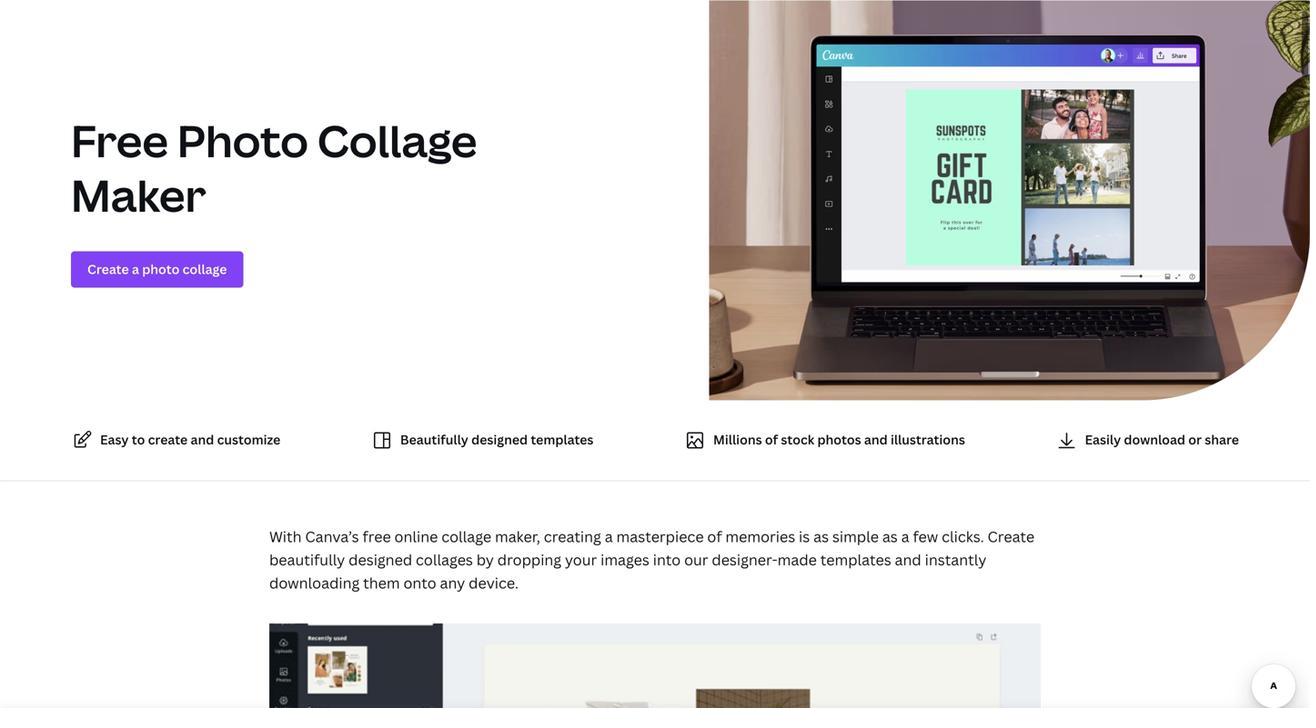 Task type: describe. For each thing, give the bounding box(es) containing it.
collage
[[317, 110, 477, 170]]

dropping
[[498, 551, 562, 570]]

millions of stock photos and illustrations
[[714, 431, 965, 449]]

templates inside with canva's free online collage maker, creating a masterpiece of memories is as simple as a few clicks. create beautifully designed collages by dropping your images into our designer-made templates and instantly downloading them onto any device.
[[821, 551, 892, 570]]

create
[[148, 431, 188, 449]]

masterpiece
[[617, 527, 704, 547]]

0 horizontal spatial and
[[191, 431, 214, 449]]

memories
[[726, 527, 796, 547]]

2 a from the left
[[902, 527, 910, 547]]

free
[[71, 110, 168, 170]]

by
[[477, 551, 494, 570]]

easy to create and customize
[[100, 431, 281, 449]]

share
[[1205, 431, 1240, 449]]

2 as from the left
[[883, 527, 898, 547]]

family photo collage image
[[906, 90, 1135, 266]]

customize
[[217, 431, 281, 449]]

is
[[799, 527, 810, 547]]

collages
[[416, 551, 473, 570]]

into
[[653, 551, 681, 570]]

illustrations
[[891, 431, 965, 449]]

online
[[395, 527, 438, 547]]

onto
[[404, 574, 437, 593]]

few
[[913, 527, 939, 547]]

maker,
[[495, 527, 541, 547]]

device.
[[469, 574, 519, 593]]

easily
[[1085, 431, 1121, 449]]

them
[[363, 574, 400, 593]]

with canva's free online collage maker, creating a masterpiece of memories is as simple as a few clicks. create beautifully designed collages by dropping your images into our designer-made templates and instantly downloading them onto any device.
[[269, 527, 1035, 593]]

maker
[[71, 165, 206, 225]]

simple
[[833, 527, 879, 547]]

collage
[[442, 527, 492, 547]]

0 vertical spatial templates
[[531, 431, 594, 449]]

made
[[778, 551, 817, 570]]



Task type: locate. For each thing, give the bounding box(es) containing it.
designed inside with canva's free online collage maker, creating a masterpiece of memories is as simple as a few clicks. create beautifully designed collages by dropping your images into our designer-made templates and instantly downloading them onto any device.
[[349, 551, 412, 570]]

our
[[684, 551, 709, 570]]

clicks.
[[942, 527, 984, 547]]

0 vertical spatial of
[[765, 431, 778, 449]]

and
[[191, 431, 214, 449], [864, 431, 888, 449], [895, 551, 922, 570]]

and right photos on the bottom right
[[864, 431, 888, 449]]

a left "few"
[[902, 527, 910, 547]]

free
[[363, 527, 391, 547]]

1 horizontal spatial and
[[864, 431, 888, 449]]

images
[[601, 551, 650, 570]]

2 horizontal spatial and
[[895, 551, 922, 570]]

a
[[605, 527, 613, 547], [902, 527, 910, 547]]

how to make a photo collage - canva image
[[269, 624, 1041, 709]]

beautifully
[[269, 551, 345, 570]]

with
[[269, 527, 302, 547]]

and inside with canva's free online collage maker, creating a masterpiece of memories is as simple as a few clicks. create beautifully designed collages by dropping your images into our designer-made templates and instantly downloading them onto any device.
[[895, 551, 922, 570]]

as right is
[[814, 527, 829, 547]]

beautifully designed templates
[[400, 431, 594, 449]]

millions
[[714, 431, 762, 449]]

and right create
[[191, 431, 214, 449]]

instantly
[[925, 551, 987, 570]]

1 vertical spatial templates
[[821, 551, 892, 570]]

your
[[565, 551, 597, 570]]

1 horizontal spatial of
[[765, 431, 778, 449]]

of up our
[[708, 527, 722, 547]]

creating
[[544, 527, 601, 547]]

designer-
[[712, 551, 778, 570]]

0 horizontal spatial designed
[[349, 551, 412, 570]]

of left stock
[[765, 431, 778, 449]]

1 vertical spatial designed
[[349, 551, 412, 570]]

1 horizontal spatial designed
[[472, 431, 528, 449]]

free photo collage maker
[[71, 110, 477, 225]]

1 horizontal spatial a
[[902, 527, 910, 547]]

easily download or share
[[1085, 431, 1240, 449]]

to
[[132, 431, 145, 449]]

0 horizontal spatial as
[[814, 527, 829, 547]]

0 vertical spatial designed
[[472, 431, 528, 449]]

0 horizontal spatial templates
[[531, 431, 594, 449]]

photo
[[177, 110, 308, 170]]

create
[[988, 527, 1035, 547]]

stock
[[781, 431, 815, 449]]

a up images
[[605, 527, 613, 547]]

beautifully
[[400, 431, 469, 449]]

0 horizontal spatial of
[[708, 527, 722, 547]]

any
[[440, 574, 465, 593]]

of
[[765, 431, 778, 449], [708, 527, 722, 547]]

and down "few"
[[895, 551, 922, 570]]

templates
[[531, 431, 594, 449], [821, 551, 892, 570]]

1 as from the left
[[814, 527, 829, 547]]

as right simple
[[883, 527, 898, 547]]

downloading
[[269, 574, 360, 593]]

or
[[1189, 431, 1202, 449]]

designed up them
[[349, 551, 412, 570]]

canva's
[[305, 527, 359, 547]]

1 vertical spatial of
[[708, 527, 722, 547]]

designed right beautifully
[[472, 431, 528, 449]]

1 a from the left
[[605, 527, 613, 547]]

of inside with canva's free online collage maker, creating a masterpiece of memories is as simple as a few clicks. create beautifully designed collages by dropping your images into our designer-made templates and instantly downloading them onto any device.
[[708, 527, 722, 547]]

1 horizontal spatial templates
[[821, 551, 892, 570]]

1 horizontal spatial as
[[883, 527, 898, 547]]

0 horizontal spatial a
[[605, 527, 613, 547]]

download
[[1124, 431, 1186, 449]]

photos
[[818, 431, 861, 449]]

designed
[[472, 431, 528, 449], [349, 551, 412, 570]]

easy
[[100, 431, 129, 449]]

as
[[814, 527, 829, 547], [883, 527, 898, 547]]



Task type: vqa. For each thing, say whether or not it's contained in the screenshot.
"Easy"
yes



